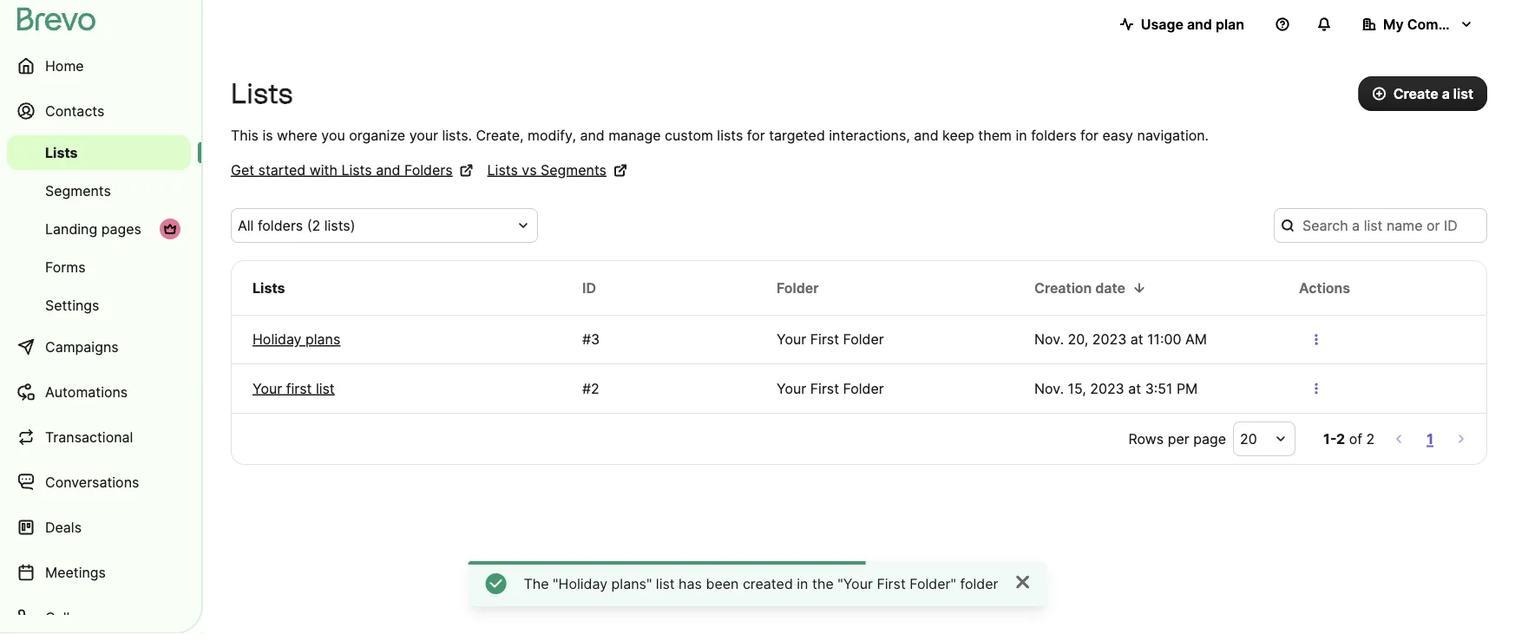 Task type: locate. For each thing, give the bounding box(es) containing it.
segments down the modify,
[[541, 161, 607, 178]]

at
[[1131, 331, 1143, 348], [1128, 380, 1141, 397]]

0 vertical spatial first
[[810, 331, 839, 348]]

in right the them
[[1016, 127, 1027, 144]]

all
[[238, 217, 254, 234]]

1 vertical spatial segments
[[45, 182, 111, 199]]

1 button
[[1423, 427, 1437, 451]]

your first folder for nov. 15, 2023 at 3:51 pm
[[777, 380, 884, 397]]

for left easy
[[1080, 127, 1098, 144]]

1 horizontal spatial folders
[[1031, 127, 1076, 144]]

at for 11:00
[[1131, 331, 1143, 348]]

lists left vs
[[487, 161, 518, 178]]

# up # 2
[[582, 331, 591, 348]]

2023 for 20,
[[1092, 331, 1127, 348]]

2 horizontal spatial list
[[1453, 85, 1473, 102]]

your for # 2
[[777, 380, 806, 397]]

list right first
[[316, 380, 335, 397]]

holiday plans
[[253, 331, 340, 348]]

am
[[1185, 331, 1207, 348]]

2 nov. from the top
[[1034, 380, 1064, 397]]

2 your first folder from the top
[[777, 380, 884, 397]]

for right lists
[[747, 127, 765, 144]]

0 horizontal spatial for
[[747, 127, 765, 144]]

1 vertical spatial at
[[1128, 380, 1141, 397]]

pages
[[101, 220, 141, 237]]

actions
[[1299, 279, 1350, 296]]

2023 right the 20,
[[1092, 331, 1127, 348]]

20,
[[1068, 331, 1088, 348]]

2 # from the top
[[582, 380, 591, 397]]

plan
[[1216, 16, 1244, 33]]

meetings
[[45, 564, 106, 581]]

0 horizontal spatial segments
[[45, 182, 111, 199]]

1 vertical spatial folders
[[258, 217, 303, 234]]

left___rvooi image
[[163, 222, 177, 236]]

1 your first folder from the top
[[777, 331, 884, 348]]

and right the modify,
[[580, 127, 605, 144]]

0 horizontal spatial folders
[[258, 217, 303, 234]]

with
[[310, 161, 338, 178]]

get started with lists and folders
[[231, 161, 453, 178]]

manage
[[608, 127, 661, 144]]

#
[[582, 331, 591, 348], [582, 380, 591, 397]]

your first list
[[253, 380, 335, 397]]

calls link
[[7, 597, 191, 634]]

0 vertical spatial 2023
[[1092, 331, 1127, 348]]

0 horizontal spatial 2
[[591, 380, 599, 397]]

folder for nov. 15, 2023 at 3:51 pm
[[843, 380, 884, 397]]

creation
[[1034, 279, 1092, 296]]

list for create a list
[[1453, 85, 1473, 102]]

1 vertical spatial your first folder
[[777, 380, 884, 397]]

lists
[[717, 127, 743, 144]]

and left plan
[[1187, 16, 1212, 33]]

folders right the them
[[1031, 127, 1076, 144]]

0 vertical spatial folders
[[1031, 127, 1076, 144]]

get
[[231, 161, 254, 178]]

create,
[[476, 127, 524, 144]]

at for 3:51
[[1128, 380, 1141, 397]]

lists
[[231, 77, 293, 110], [45, 144, 78, 161], [341, 161, 372, 178], [487, 161, 518, 178], [253, 279, 285, 296]]

nov. for nov. 20, 2023 at 11:00 am
[[1034, 331, 1064, 348]]

them
[[978, 127, 1012, 144]]

0 vertical spatial folder
[[777, 279, 819, 296]]

1 vertical spatial #
[[582, 380, 591, 397]]

1 vertical spatial folder
[[843, 331, 884, 348]]

nov.
[[1034, 331, 1064, 348], [1034, 380, 1064, 397]]

plans
[[305, 331, 340, 348]]

1 # from the top
[[582, 331, 591, 348]]

conversations
[[45, 474, 139, 491]]

0 vertical spatial your first folder
[[777, 331, 884, 348]]

lists right the with
[[341, 161, 372, 178]]

nov. left 15,
[[1034, 380, 1064, 397]]

settings
[[45, 297, 99, 314]]

0 vertical spatial list
[[1453, 85, 1473, 102]]

# 3
[[582, 331, 600, 348]]

has
[[679, 575, 702, 592]]

nov. 15, 2023 at 3:51 pm
[[1034, 380, 1198, 397]]

my company button
[[1348, 7, 1487, 42]]

campaigns
[[45, 338, 119, 355]]

at left 11:00
[[1131, 331, 1143, 348]]

at left 3:51 at the bottom right of page
[[1128, 380, 1141, 397]]

3
[[591, 331, 600, 348]]

1 vertical spatial nov.
[[1034, 380, 1064, 397]]

is
[[262, 127, 273, 144]]

0 vertical spatial #
[[582, 331, 591, 348]]

first for nov. 15, 2023 at 3:51 pm
[[810, 380, 839, 397]]

2023 right 15,
[[1090, 380, 1124, 397]]

list down notification timer progress bar
[[656, 575, 675, 592]]

1 horizontal spatial list
[[656, 575, 675, 592]]

in left the
[[797, 575, 808, 592]]

0 horizontal spatial list
[[316, 380, 335, 397]]

1 vertical spatial list
[[316, 380, 335, 397]]

1 vertical spatial first
[[810, 380, 839, 397]]

None field
[[238, 215, 510, 236]]

and down organize
[[376, 161, 400, 178]]

1
[[1427, 430, 1433, 447]]

meetings link
[[7, 552, 191, 594]]

2 vertical spatial list
[[656, 575, 675, 592]]

you
[[321, 127, 345, 144]]

nov. left the 20,
[[1034, 331, 1064, 348]]

Search a list name or ID search field
[[1274, 208, 1487, 243]]

2 vertical spatial first
[[877, 575, 906, 592]]

1 vertical spatial 2023
[[1090, 380, 1124, 397]]

forms
[[45, 259, 85, 276]]

create a list button
[[1359, 76, 1487, 111]]

1 vertical spatial in
[[797, 575, 808, 592]]

list right a
[[1453, 85, 1473, 102]]

contacts link
[[7, 90, 191, 132]]

in
[[1016, 127, 1027, 144], [797, 575, 808, 592]]

2 down the 3 at the left of the page
[[591, 380, 599, 397]]

2 left of
[[1336, 430, 1345, 447]]

list
[[1453, 85, 1473, 102], [316, 380, 335, 397], [656, 575, 675, 592]]

folders left (2 at the left of the page
[[258, 217, 303, 234]]

0 vertical spatial nov.
[[1034, 331, 1064, 348]]

page
[[1193, 430, 1226, 447]]

1 horizontal spatial for
[[1080, 127, 1098, 144]]

create
[[1393, 85, 1438, 102]]

keep
[[942, 127, 974, 144]]

2 right of
[[1366, 430, 1375, 447]]

# down # 3
[[582, 380, 591, 397]]

segments
[[541, 161, 607, 178], [45, 182, 111, 199]]

easy
[[1102, 127, 1133, 144]]

nov. for nov. 15, 2023 at 3:51 pm
[[1034, 380, 1064, 397]]

1-2 of 2
[[1323, 430, 1375, 447]]

for
[[747, 127, 765, 144], [1080, 127, 1098, 144]]

conversations link
[[7, 462, 191, 503]]

1 horizontal spatial in
[[1016, 127, 1027, 144]]

calls
[[45, 609, 77, 626]]

1 nov. from the top
[[1034, 331, 1064, 348]]

lists.
[[442, 127, 472, 144]]

# 2
[[582, 380, 599, 397]]

2 vertical spatial folder
[[843, 380, 884, 397]]

15,
[[1068, 380, 1086, 397]]

segments up landing on the top of page
[[45, 182, 111, 199]]

0 vertical spatial in
[[1016, 127, 1027, 144]]

none field inside the all folders (2 lists) popup button
[[238, 215, 510, 236]]

2 for 1-
[[1336, 430, 1345, 447]]

0 vertical spatial at
[[1131, 331, 1143, 348]]

rows
[[1128, 430, 1164, 447]]

plans"
[[611, 575, 652, 592]]

usage and plan button
[[1106, 7, 1258, 42]]

1 horizontal spatial segments
[[541, 161, 607, 178]]

list inside button
[[1453, 85, 1473, 102]]

rows per page
[[1128, 430, 1226, 447]]

where
[[277, 127, 317, 144]]

# for 2
[[582, 380, 591, 397]]

1 horizontal spatial 2
[[1336, 430, 1345, 447]]

your
[[777, 331, 806, 348], [253, 380, 282, 397], [777, 380, 806, 397]]

your first folder
[[777, 331, 884, 348], [777, 380, 884, 397]]

a
[[1442, 85, 1450, 102]]



Task type: describe. For each thing, give the bounding box(es) containing it.
list for your first list
[[316, 380, 335, 397]]

holiday plans link
[[253, 329, 541, 350]]

been
[[706, 575, 739, 592]]

your
[[409, 127, 438, 144]]

folders inside popup button
[[258, 217, 303, 234]]

interactions,
[[829, 127, 910, 144]]

forms link
[[7, 250, 191, 285]]

started
[[258, 161, 306, 178]]

contacts
[[45, 102, 104, 119]]

the "holiday plans" list has been created in the "your first folder" folder
[[524, 575, 998, 592]]

company
[[1407, 16, 1471, 33]]

folder for nov. 20, 2023 at 11:00 am
[[843, 331, 884, 348]]

1-
[[1323, 430, 1336, 447]]

20
[[1240, 430, 1257, 447]]

home
[[45, 57, 84, 74]]

home link
[[7, 45, 191, 87]]

modify,
[[528, 127, 576, 144]]

and inside button
[[1187, 16, 1212, 33]]

usage and plan
[[1141, 16, 1244, 33]]

pm
[[1177, 380, 1198, 397]]

deals link
[[7, 507, 191, 548]]

settings link
[[7, 288, 191, 323]]

transactional
[[45, 429, 133, 446]]

lists up is
[[231, 77, 293, 110]]

# for 3
[[582, 331, 591, 348]]

0 horizontal spatial in
[[797, 575, 808, 592]]

folders
[[404, 161, 453, 178]]

create a list
[[1393, 85, 1473, 102]]

lists)
[[324, 217, 355, 234]]

landing pages
[[45, 220, 141, 237]]

all folders (2 lists)
[[238, 217, 355, 234]]

vs
[[522, 161, 537, 178]]

id
[[582, 279, 596, 296]]

2 for #
[[591, 380, 599, 397]]

"holiday
[[553, 575, 607, 592]]

this is where you organize your lists. create, modify, and manage custom lists for targeted interactions, and keep them in folders for easy navigation.
[[231, 127, 1209, 144]]

automations
[[45, 384, 128, 400]]

my company
[[1383, 16, 1471, 33]]

segments link
[[7, 174, 191, 208]]

0 vertical spatial segments
[[541, 161, 607, 178]]

lists vs segments link
[[487, 160, 627, 180]]

transactional link
[[7, 417, 191, 458]]

creation date
[[1034, 279, 1125, 296]]

per
[[1168, 430, 1189, 447]]

this
[[231, 127, 258, 144]]

1 for from the left
[[747, 127, 765, 144]]

lists up holiday
[[253, 279, 285, 296]]

usage
[[1141, 16, 1184, 33]]

get started with lists and folders link
[[231, 160, 473, 180]]

and left keep
[[914, 127, 939, 144]]

automations link
[[7, 371, 191, 413]]

date
[[1095, 279, 1125, 296]]

11:00
[[1147, 331, 1181, 348]]

custom
[[665, 127, 713, 144]]

my
[[1383, 16, 1404, 33]]

your first folder for nov. 20, 2023 at 11:00 am
[[777, 331, 884, 348]]

20 button
[[1233, 422, 1296, 456]]

lists link
[[7, 135, 191, 170]]

the
[[812, 575, 834, 592]]

organize
[[349, 127, 405, 144]]

targeted
[[769, 127, 825, 144]]

"your
[[838, 575, 873, 592]]

first
[[286, 380, 312, 397]]

lists vs segments
[[487, 161, 607, 178]]

nov. 20, 2023 at 11:00 am
[[1034, 331, 1207, 348]]

the
[[524, 575, 549, 592]]

landing pages link
[[7, 212, 191, 246]]

first for nov. 20, 2023 at 11:00 am
[[810, 331, 839, 348]]

2023 for 15,
[[1090, 380, 1124, 397]]

lists down contacts
[[45, 144, 78, 161]]

2 for from the left
[[1080, 127, 1098, 144]]

notification timer progress bar
[[468, 561, 862, 565]]

3:51
[[1145, 380, 1173, 397]]

deals
[[45, 519, 82, 536]]

your first list link
[[253, 378, 541, 399]]

your for # 3
[[777, 331, 806, 348]]

2 horizontal spatial 2
[[1366, 430, 1375, 447]]

created
[[743, 575, 793, 592]]

landing
[[45, 220, 97, 237]]

navigation.
[[1137, 127, 1209, 144]]

(2
[[307, 217, 320, 234]]

folder"
[[910, 575, 956, 592]]

folder
[[960, 575, 998, 592]]



Task type: vqa. For each thing, say whether or not it's contained in the screenshot.
tools
no



